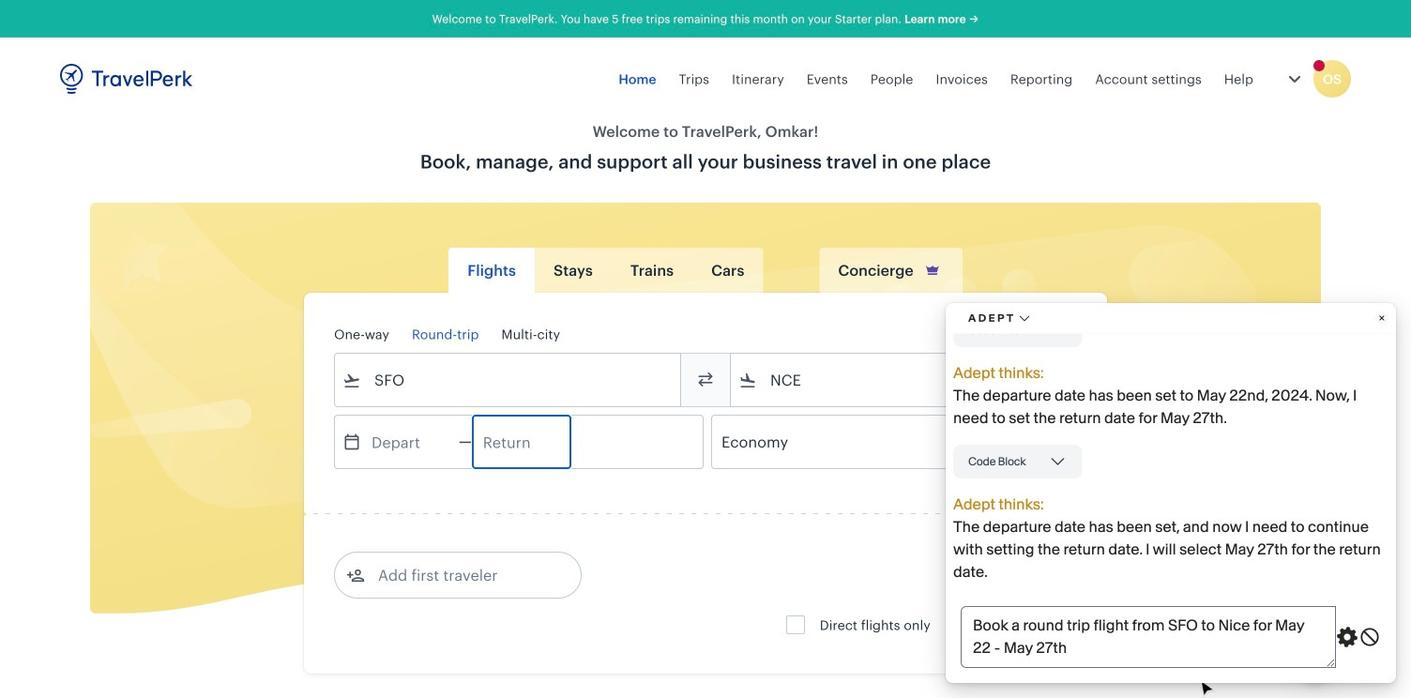 Task type: locate. For each thing, give the bounding box(es) containing it.
Depart text field
[[361, 416, 459, 468]]



Task type: describe. For each thing, give the bounding box(es) containing it.
Add first traveler search field
[[365, 560, 560, 590]]

To search field
[[757, 365, 1052, 395]]

Return text field
[[473, 416, 570, 468]]

From search field
[[361, 365, 656, 395]]



Task type: vqa. For each thing, say whether or not it's contained in the screenshot.
Depart TEXT BOX
yes



